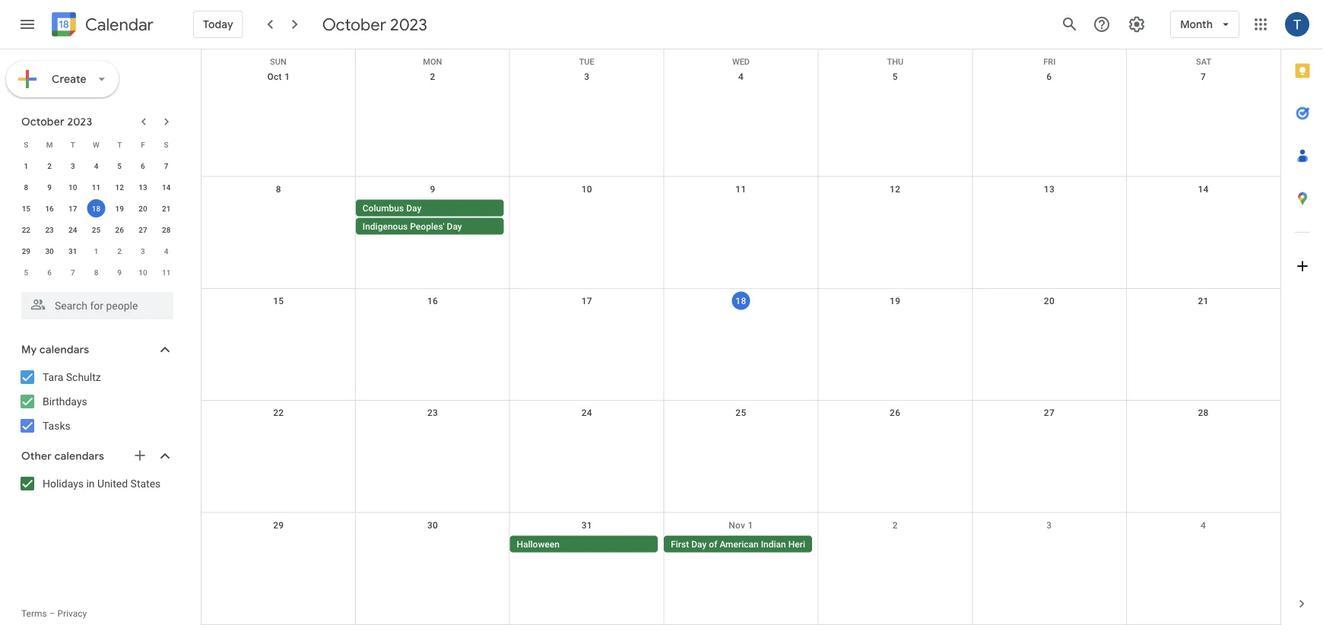 Task type: describe. For each thing, give the bounding box(es) containing it.
oct 1
[[267, 72, 290, 82]]

american
[[720, 539, 759, 550]]

row containing 15
[[14, 198, 178, 219]]

indigenous
[[363, 221, 408, 232]]

10 for sun
[[582, 184, 593, 194]]

2 vertical spatial 6
[[47, 268, 52, 277]]

27 inside october 2023 grid
[[139, 225, 147, 234]]

30 for 1
[[45, 246, 54, 256]]

november 3 element
[[134, 242, 152, 260]]

16 inside grid
[[428, 296, 438, 306]]

31 for 1
[[69, 246, 77, 256]]

14 for sun
[[1199, 184, 1209, 194]]

31 element
[[64, 242, 82, 260]]

13 element
[[134, 178, 152, 196]]

day for columbus
[[406, 203, 422, 213]]

16 inside october 2023 grid
[[45, 204, 54, 213]]

row containing 5
[[14, 262, 178, 283]]

settings menu image
[[1128, 15, 1147, 33]]

12 for october 2023
[[115, 183, 124, 192]]

nov 1
[[729, 520, 754, 531]]

indigenous peoples' day button
[[356, 218, 504, 235]]

first day of american indian heritage month button
[[664, 536, 852, 553]]

create
[[52, 72, 87, 86]]

25 inside 25 element
[[92, 225, 101, 234]]

thu
[[887, 57, 904, 67]]

2 vertical spatial 5
[[24, 268, 28, 277]]

14 for october 2023
[[162, 183, 171, 192]]

november 1 element
[[87, 242, 105, 260]]

23 inside grid
[[428, 408, 438, 419]]

26 inside 'element'
[[115, 225, 124, 234]]

17 inside grid
[[582, 296, 593, 306]]

8 for sun
[[276, 184, 281, 194]]

first day of american indian heritage month
[[671, 539, 852, 550]]

sat
[[1197, 57, 1212, 67]]

november 11 element
[[157, 263, 175, 281]]

row containing sun
[[202, 49, 1281, 67]]

other calendars
[[21, 450, 104, 463]]

19 element
[[110, 199, 129, 218]]

–
[[49, 609, 55, 619]]

19 inside grid
[[890, 296, 901, 306]]

1 right oct
[[285, 72, 290, 82]]

29 for nov 1
[[273, 520, 284, 531]]

1 inside november 1 element
[[94, 246, 98, 256]]

row containing 18
[[202, 289, 1281, 401]]

today button
[[193, 6, 243, 43]]

oct
[[267, 72, 282, 82]]

in
[[86, 477, 95, 490]]

31 for nov 1
[[582, 520, 593, 531]]

2 t from the left
[[117, 140, 122, 149]]

privacy
[[57, 609, 87, 619]]

1 vertical spatial october
[[21, 115, 65, 129]]

23 inside grid
[[45, 225, 54, 234]]

columbus day indigenous peoples' day
[[363, 203, 462, 232]]

0 vertical spatial october
[[322, 14, 386, 35]]

indian
[[761, 539, 786, 550]]

1 vertical spatial october 2023
[[21, 115, 92, 129]]

first
[[671, 539, 689, 550]]

10 for october 2023
[[69, 183, 77, 192]]

calendars for other calendars
[[55, 450, 104, 463]]

halloween
[[517, 539, 560, 550]]

12 for sun
[[890, 184, 901, 194]]

28 inside grid
[[1199, 408, 1209, 419]]

november 9 element
[[110, 263, 129, 281]]

1 horizontal spatial day
[[447, 221, 462, 232]]

11 element
[[87, 178, 105, 196]]

states
[[131, 477, 161, 490]]

27 inside grid
[[1044, 408, 1055, 419]]

november 7 element
[[64, 263, 82, 281]]

1 right nov
[[748, 520, 754, 531]]

main drawer image
[[18, 15, 37, 33]]

my calendars button
[[3, 338, 189, 362]]

row containing s
[[14, 134, 178, 155]]

mon
[[423, 57, 442, 67]]

28 inside october 2023 grid
[[162, 225, 171, 234]]

8 for october 2023
[[24, 183, 28, 192]]

row containing oct 1
[[202, 65, 1281, 177]]

27 element
[[134, 221, 152, 239]]

november 6 element
[[40, 263, 59, 281]]

november 5 element
[[17, 263, 35, 281]]

14 element
[[157, 178, 175, 196]]

9 for sun
[[430, 184, 436, 194]]

30 element
[[40, 242, 59, 260]]

november 8 element
[[87, 263, 105, 281]]

1 horizontal spatial 2023
[[390, 14, 428, 35]]

19 inside "19" "element"
[[115, 204, 124, 213]]



Task type: vqa. For each thing, say whether or not it's contained in the screenshot.
3 element
no



Task type: locate. For each thing, give the bounding box(es) containing it.
day for first
[[692, 539, 707, 550]]

9 up 'columbus day' 'button'
[[430, 184, 436, 194]]

terms
[[21, 609, 47, 619]]

0 horizontal spatial 29
[[22, 246, 30, 256]]

6
[[1047, 72, 1053, 82], [141, 161, 145, 170], [47, 268, 52, 277]]

0 vertical spatial 15
[[22, 204, 30, 213]]

13 inside october 2023 grid
[[139, 183, 147, 192]]

25 inside grid
[[736, 408, 747, 419]]

of
[[709, 539, 718, 550]]

7 down '31' element
[[71, 268, 75, 277]]

11 for sun
[[736, 184, 747, 194]]

t right m
[[71, 140, 75, 149]]

6 down 30 element
[[47, 268, 52, 277]]

1 vertical spatial 19
[[890, 296, 901, 306]]

1 horizontal spatial 5
[[117, 161, 122, 170]]

1 vertical spatial 18
[[736, 295, 747, 306]]

28 element
[[157, 221, 175, 239]]

9 for october 2023
[[47, 183, 52, 192]]

7 for oct 1
[[1201, 72, 1207, 82]]

20 inside grid
[[1044, 296, 1055, 306]]

2
[[430, 72, 436, 82], [47, 161, 52, 170], [117, 246, 122, 256], [893, 520, 898, 531]]

1 horizontal spatial 23
[[428, 408, 438, 419]]

16 down indigenous peoples' day button
[[428, 296, 438, 306]]

s right f
[[164, 140, 169, 149]]

columbus day button
[[356, 200, 504, 216]]

2023 up mon
[[390, 14, 428, 35]]

21 inside grid
[[1199, 296, 1209, 306]]

5 up 12 element
[[117, 161, 122, 170]]

0 vertical spatial 21
[[162, 204, 171, 213]]

0 vertical spatial 23
[[45, 225, 54, 234]]

0 vertical spatial 27
[[139, 225, 147, 234]]

0 vertical spatial 7
[[1201, 72, 1207, 82]]

2 horizontal spatial 11
[[736, 184, 747, 194]]

0 horizontal spatial t
[[71, 140, 75, 149]]

t
[[71, 140, 75, 149], [117, 140, 122, 149]]

0 vertical spatial 18
[[92, 204, 101, 213]]

tara schultz
[[43, 371, 101, 383]]

1
[[285, 72, 290, 82], [24, 161, 28, 170], [94, 246, 98, 256], [748, 520, 754, 531]]

cell
[[202, 200, 356, 236], [356, 200, 510, 236], [510, 200, 664, 236], [664, 200, 819, 236], [819, 200, 973, 236], [1127, 200, 1281, 236], [202, 536, 356, 554], [356, 536, 510, 554], [819, 536, 973, 554], [1127, 536, 1281, 554]]

7 inside grid
[[1201, 72, 1207, 82]]

1 horizontal spatial 17
[[582, 296, 593, 306]]

18
[[92, 204, 101, 213], [736, 295, 747, 306]]

w
[[93, 140, 100, 149]]

5 for oct 1
[[893, 72, 898, 82]]

5 down the 29 element at the left of the page
[[24, 268, 28, 277]]

my calendars list
[[3, 365, 189, 438]]

1 horizontal spatial 16
[[428, 296, 438, 306]]

1 vertical spatial 7
[[164, 161, 168, 170]]

2 horizontal spatial day
[[692, 539, 707, 550]]

1 vertical spatial 21
[[1199, 296, 1209, 306]]

15
[[22, 204, 30, 213], [273, 296, 284, 306]]

0 horizontal spatial 20
[[139, 204, 147, 213]]

25
[[92, 225, 101, 234], [736, 408, 747, 419]]

0 vertical spatial month
[[1181, 17, 1213, 31]]

calendars up tara schultz
[[39, 343, 89, 357]]

7
[[1201, 72, 1207, 82], [164, 161, 168, 170], [71, 268, 75, 277]]

6 inside grid
[[1047, 72, 1053, 82]]

2 horizontal spatial 8
[[276, 184, 281, 194]]

today
[[203, 17, 233, 31]]

s left m
[[24, 140, 28, 149]]

0 horizontal spatial 9
[[47, 183, 52, 192]]

24
[[69, 225, 77, 234], [582, 408, 593, 419]]

my
[[21, 343, 37, 357]]

october
[[322, 14, 386, 35], [21, 115, 65, 129]]

0 horizontal spatial 17
[[69, 204, 77, 213]]

14 inside grid
[[1199, 184, 1209, 194]]

october 2023 up m
[[21, 115, 92, 129]]

0 horizontal spatial s
[[24, 140, 28, 149]]

1 vertical spatial 16
[[428, 296, 438, 306]]

29 for 1
[[22, 246, 30, 256]]

18 cell
[[85, 198, 108, 219]]

22 inside october 2023 grid
[[22, 225, 30, 234]]

0 vertical spatial 6
[[1047, 72, 1053, 82]]

month up the sat
[[1181, 17, 1213, 31]]

23 element
[[40, 221, 59, 239]]

1 horizontal spatial t
[[117, 140, 122, 149]]

calendars up in
[[55, 450, 104, 463]]

calendars for my calendars
[[39, 343, 89, 357]]

day inside button
[[692, 539, 707, 550]]

0 horizontal spatial 12
[[115, 183, 124, 192]]

peoples'
[[410, 221, 445, 232]]

1 horizontal spatial 20
[[1044, 296, 1055, 306]]

11 inside grid
[[736, 184, 747, 194]]

0 horizontal spatial 28
[[162, 225, 171, 234]]

0 horizontal spatial 14
[[162, 183, 171, 192]]

1 horizontal spatial 15
[[273, 296, 284, 306]]

0 vertical spatial october 2023
[[322, 14, 428, 35]]

day up peoples'
[[406, 203, 422, 213]]

30
[[45, 246, 54, 256], [428, 520, 438, 531]]

0 horizontal spatial 27
[[139, 225, 147, 234]]

month inside first day of american indian heritage month button
[[826, 539, 852, 550]]

16 up 23 element
[[45, 204, 54, 213]]

20 element
[[134, 199, 152, 218]]

1 horizontal spatial 9
[[117, 268, 122, 277]]

1 horizontal spatial october
[[322, 14, 386, 35]]

Search for people text field
[[30, 292, 164, 320]]

sun
[[270, 57, 287, 67]]

november 4 element
[[157, 242, 175, 260]]

tab list
[[1282, 49, 1324, 583]]

2 horizontal spatial 10
[[582, 184, 593, 194]]

month right "heritage"
[[826, 539, 852, 550]]

0 horizontal spatial 25
[[92, 225, 101, 234]]

1 horizontal spatial 29
[[273, 520, 284, 531]]

1 vertical spatial day
[[447, 221, 462, 232]]

day right peoples'
[[447, 221, 462, 232]]

2 horizontal spatial 5
[[893, 72, 898, 82]]

1 down 25 element
[[94, 246, 98, 256]]

calendars
[[39, 343, 89, 357], [55, 450, 104, 463]]

fri
[[1044, 57, 1056, 67]]

31 inside grid
[[582, 520, 593, 531]]

21
[[162, 204, 171, 213], [1199, 296, 1209, 306]]

14
[[162, 183, 171, 192], [1199, 184, 1209, 194]]

row containing 1
[[14, 155, 178, 177]]

t left f
[[117, 140, 122, 149]]

13 for october 2023
[[139, 183, 147, 192]]

1 vertical spatial 26
[[890, 408, 901, 419]]

30 for nov 1
[[428, 520, 438, 531]]

1 horizontal spatial 26
[[890, 408, 901, 419]]

8
[[24, 183, 28, 192], [276, 184, 281, 194], [94, 268, 98, 277]]

5 down thu
[[893, 72, 898, 82]]

grid containing oct 1
[[201, 49, 1281, 625]]

wed
[[733, 57, 750, 67]]

birthdays
[[43, 395, 87, 408]]

21 inside october 2023 grid
[[162, 204, 171, 213]]

1 up 15 element
[[24, 161, 28, 170]]

october 2023
[[322, 14, 428, 35], [21, 115, 92, 129]]

0 vertical spatial day
[[406, 203, 422, 213]]

24 inside grid
[[582, 408, 593, 419]]

6 for 1
[[141, 161, 145, 170]]

31 up november 7 element
[[69, 246, 77, 256]]

0 horizontal spatial october
[[21, 115, 65, 129]]

0 vertical spatial 19
[[115, 204, 124, 213]]

12
[[115, 183, 124, 192], [890, 184, 901, 194]]

17 element
[[64, 199, 82, 218]]

31
[[69, 246, 77, 256], [582, 520, 593, 531]]

1 horizontal spatial 12
[[890, 184, 901, 194]]

9
[[47, 183, 52, 192], [430, 184, 436, 194], [117, 268, 122, 277]]

8 inside grid
[[276, 184, 281, 194]]

2023
[[390, 14, 428, 35], [67, 115, 92, 129]]

0 vertical spatial 5
[[893, 72, 898, 82]]

1 vertical spatial 31
[[582, 520, 593, 531]]

26 inside grid
[[890, 408, 901, 419]]

2 s from the left
[[164, 140, 169, 149]]

7 for 1
[[164, 161, 168, 170]]

other
[[21, 450, 52, 463]]

1 t from the left
[[71, 140, 75, 149]]

13 inside grid
[[1044, 184, 1055, 194]]

1 vertical spatial 15
[[273, 296, 284, 306]]

0 horizontal spatial 5
[[24, 268, 28, 277]]

29 inside october 2023 grid
[[22, 246, 30, 256]]

october 2023 grid
[[14, 134, 178, 283]]

4
[[739, 72, 744, 82], [94, 161, 98, 170], [164, 246, 168, 256], [1201, 520, 1207, 531]]

row
[[202, 49, 1281, 67], [202, 65, 1281, 177], [14, 134, 178, 155], [14, 155, 178, 177], [14, 177, 178, 198], [202, 177, 1281, 289], [14, 198, 178, 219], [14, 219, 178, 240], [14, 240, 178, 262], [14, 262, 178, 283], [202, 289, 1281, 401], [202, 401, 1281, 513], [202, 513, 1281, 625]]

0 horizontal spatial month
[[826, 539, 852, 550]]

1 horizontal spatial 18
[[736, 295, 747, 306]]

9 down november 2 element
[[117, 268, 122, 277]]

5 for 1
[[117, 161, 122, 170]]

0 horizontal spatial 23
[[45, 225, 54, 234]]

29
[[22, 246, 30, 256], [273, 520, 284, 531]]

12 inside october 2023 grid
[[115, 183, 124, 192]]

cell containing columbus day
[[356, 200, 510, 236]]

10 element
[[64, 178, 82, 196]]

f
[[141, 140, 145, 149]]

17 inside october 2023 grid
[[69, 204, 77, 213]]

schultz
[[66, 371, 101, 383]]

15 element
[[17, 199, 35, 218]]

privacy link
[[57, 609, 87, 619]]

18 inside cell
[[92, 204, 101, 213]]

20 inside grid
[[139, 204, 147, 213]]

1 horizontal spatial 7
[[164, 161, 168, 170]]

18 inside grid
[[736, 295, 747, 306]]

0 vertical spatial 28
[[162, 225, 171, 234]]

holidays in united states
[[43, 477, 161, 490]]

15 inside grid
[[273, 296, 284, 306]]

22 inside grid
[[273, 408, 284, 419]]

11 inside row
[[162, 268, 171, 277]]

calendar heading
[[82, 14, 154, 35]]

0 horizontal spatial 21
[[162, 204, 171, 213]]

2023 down create
[[67, 115, 92, 129]]

month inside month popup button
[[1181, 17, 1213, 31]]

1 horizontal spatial 24
[[582, 408, 593, 419]]

7 up 14 element
[[164, 161, 168, 170]]

1 horizontal spatial 30
[[428, 520, 438, 531]]

day left of
[[692, 539, 707, 550]]

0 horizontal spatial 18
[[92, 204, 101, 213]]

tara
[[43, 371, 63, 383]]

november 10 element
[[134, 263, 152, 281]]

6 down fri
[[1047, 72, 1053, 82]]

15 inside row group
[[22, 204, 30, 213]]

6 up 13 element
[[141, 161, 145, 170]]

11
[[92, 183, 101, 192], [736, 184, 747, 194], [162, 268, 171, 277]]

other calendars button
[[3, 444, 189, 469]]

november 2 element
[[110, 242, 129, 260]]

1 vertical spatial 17
[[582, 296, 593, 306]]

29 element
[[17, 242, 35, 260]]

31 up halloween button
[[582, 520, 593, 531]]

grid
[[201, 49, 1281, 625]]

columbus
[[363, 203, 404, 213]]

11 for october 2023
[[92, 183, 101, 192]]

0 horizontal spatial 15
[[22, 204, 30, 213]]

9 up 16 element
[[47, 183, 52, 192]]

16 element
[[40, 199, 59, 218]]

1 vertical spatial 6
[[141, 161, 145, 170]]

tasks
[[43, 420, 71, 432]]

nov
[[729, 520, 746, 531]]

united
[[97, 477, 128, 490]]

add other calendars image
[[132, 448, 148, 463]]

22
[[22, 225, 30, 234], [273, 408, 284, 419]]

terms – privacy
[[21, 609, 87, 619]]

8 inside row
[[94, 268, 98, 277]]

1 vertical spatial 27
[[1044, 408, 1055, 419]]

calendar element
[[49, 9, 154, 43]]

month button
[[1171, 6, 1240, 43]]

1 horizontal spatial 19
[[890, 296, 901, 306]]

1 horizontal spatial 28
[[1199, 408, 1209, 419]]

13
[[139, 183, 147, 192], [1044, 184, 1055, 194]]

10 inside row
[[139, 268, 147, 277]]

1 vertical spatial 25
[[736, 408, 747, 419]]

16
[[45, 204, 54, 213], [428, 296, 438, 306]]

calendar
[[85, 14, 154, 35]]

30 inside row group
[[45, 246, 54, 256]]

0 vertical spatial 25
[[92, 225, 101, 234]]

13 for sun
[[1044, 184, 1055, 194]]

10 inside grid
[[582, 184, 593, 194]]

14 inside october 2023 grid
[[162, 183, 171, 192]]

30 inside grid
[[428, 520, 438, 531]]

23
[[45, 225, 54, 234], [428, 408, 438, 419]]

28
[[162, 225, 171, 234], [1199, 408, 1209, 419]]

0 horizontal spatial 10
[[69, 183, 77, 192]]

row group containing 1
[[14, 155, 178, 283]]

1 vertical spatial 22
[[273, 408, 284, 419]]

6 for oct 1
[[1047, 72, 1053, 82]]

october 2023 up mon
[[322, 14, 428, 35]]

0 vertical spatial 2023
[[390, 14, 428, 35]]

20
[[139, 204, 147, 213], [1044, 296, 1055, 306]]

0 vertical spatial 26
[[115, 225, 124, 234]]

0 horizontal spatial october 2023
[[21, 115, 92, 129]]

7 down the sat
[[1201, 72, 1207, 82]]

0 vertical spatial calendars
[[39, 343, 89, 357]]

4 inside november 4 element
[[164, 246, 168, 256]]

2 horizontal spatial 6
[[1047, 72, 1053, 82]]

3
[[584, 72, 590, 82], [71, 161, 75, 170], [141, 246, 145, 256], [1047, 520, 1053, 531]]

5
[[893, 72, 898, 82], [117, 161, 122, 170], [24, 268, 28, 277]]

None search field
[[0, 286, 189, 320]]

0 horizontal spatial 24
[[69, 225, 77, 234]]

1 horizontal spatial 27
[[1044, 408, 1055, 419]]

s
[[24, 140, 28, 149], [164, 140, 169, 149]]

1 horizontal spatial october 2023
[[322, 14, 428, 35]]

halloween button
[[510, 536, 658, 553]]

10
[[69, 183, 77, 192], [582, 184, 593, 194], [139, 268, 147, 277]]

row group
[[14, 155, 178, 283]]

month
[[1181, 17, 1213, 31], [826, 539, 852, 550]]

0 vertical spatial 24
[[69, 225, 77, 234]]

2 vertical spatial 7
[[71, 268, 75, 277]]

24 element
[[64, 221, 82, 239]]

27
[[139, 225, 147, 234], [1044, 408, 1055, 419]]

5 inside grid
[[893, 72, 898, 82]]

day
[[406, 203, 422, 213], [447, 221, 462, 232], [692, 539, 707, 550]]

1 vertical spatial 23
[[428, 408, 438, 419]]

21 element
[[157, 199, 175, 218]]

1 vertical spatial 30
[[428, 520, 438, 531]]

1 vertical spatial calendars
[[55, 450, 104, 463]]

create button
[[6, 61, 119, 97]]

my calendars
[[21, 343, 89, 357]]

9 inside grid
[[430, 184, 436, 194]]

1 vertical spatial 2023
[[67, 115, 92, 129]]

9 inside row
[[117, 268, 122, 277]]

29 inside grid
[[273, 520, 284, 531]]

31 inside row group
[[69, 246, 77, 256]]

0 horizontal spatial 8
[[24, 183, 28, 192]]

19
[[115, 204, 124, 213], [890, 296, 901, 306]]

26
[[115, 225, 124, 234], [890, 408, 901, 419]]

17
[[69, 204, 77, 213], [582, 296, 593, 306]]

0 vertical spatial 16
[[45, 204, 54, 213]]

1 horizontal spatial 11
[[162, 268, 171, 277]]

0 horizontal spatial 16
[[45, 204, 54, 213]]

1 horizontal spatial s
[[164, 140, 169, 149]]

m
[[46, 140, 53, 149]]

1 horizontal spatial 10
[[139, 268, 147, 277]]

0 horizontal spatial 6
[[47, 268, 52, 277]]

tue
[[579, 57, 595, 67]]

26 element
[[110, 221, 129, 239]]

0 horizontal spatial 30
[[45, 246, 54, 256]]

25 element
[[87, 221, 105, 239]]

12 inside grid
[[890, 184, 901, 194]]

0 vertical spatial 30
[[45, 246, 54, 256]]

0 vertical spatial 22
[[22, 225, 30, 234]]

terms link
[[21, 609, 47, 619]]

2 horizontal spatial 7
[[1201, 72, 1207, 82]]

22 element
[[17, 221, 35, 239]]

12 element
[[110, 178, 129, 196]]

24 inside 'element'
[[69, 225, 77, 234]]

18, today element
[[87, 199, 105, 218]]

1 s from the left
[[24, 140, 28, 149]]

1 horizontal spatial 14
[[1199, 184, 1209, 194]]

holidays
[[43, 477, 84, 490]]

1 horizontal spatial 21
[[1199, 296, 1209, 306]]

heritage
[[789, 539, 824, 550]]



